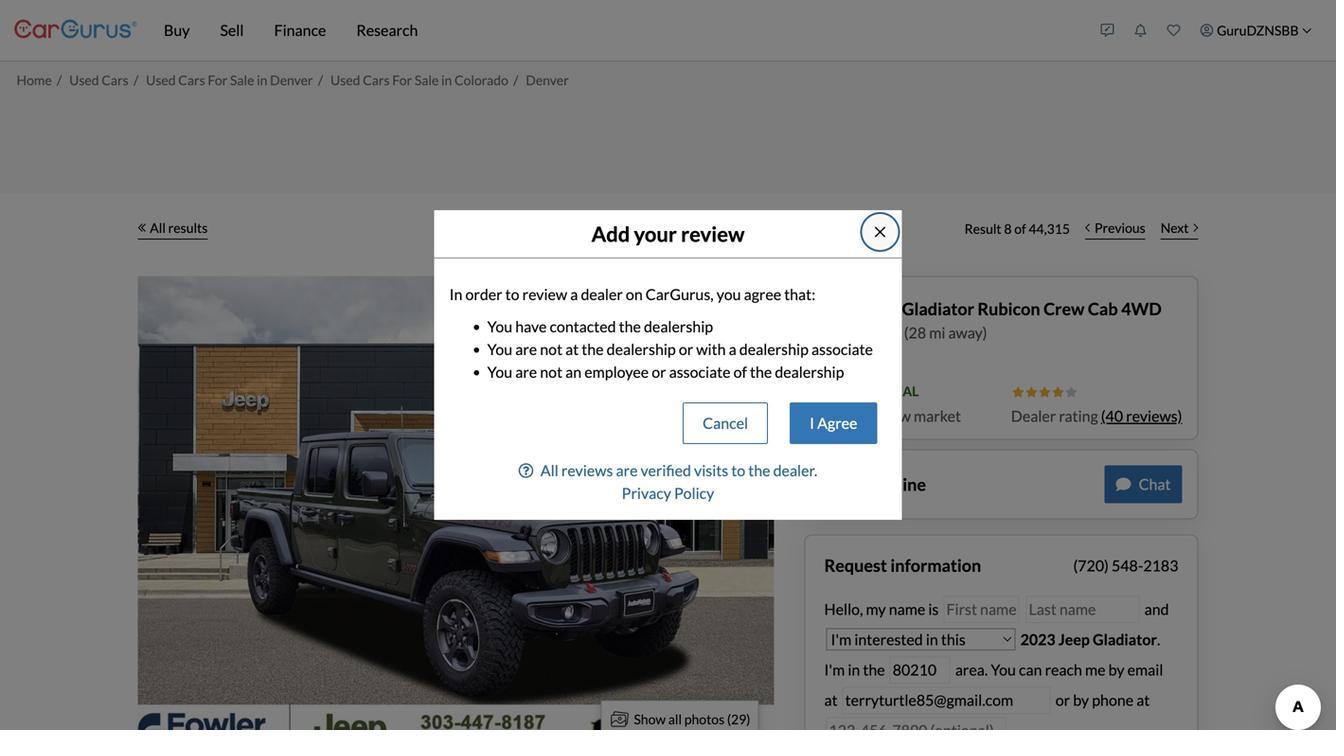 Task type: describe. For each thing, give the bounding box(es) containing it.
add your review dialog
[[434, 210, 902, 520]]

we are online
[[821, 474, 926, 495]]

dealer
[[581, 285, 623, 304]]

44,315
[[1029, 221, 1070, 237]]

in inside the . i'm in the
[[848, 661, 860, 679]]

and
[[1142, 600, 1169, 618]]

Zip code field
[[890, 657, 951, 684]]

i agree link
[[785, 403, 882, 444]]

in
[[449, 285, 463, 304]]

1 for from the left
[[208, 72, 228, 88]]

market
[[914, 407, 961, 425]]

order
[[465, 285, 503, 304]]

previous link
[[1078, 208, 1153, 250]]

great
[[841, 383, 883, 399]]

show all photos (29) link
[[601, 700, 759, 730]]

all results link
[[138, 208, 208, 250]]

0 vertical spatial review
[[681, 221, 745, 246]]

0 vertical spatial associate
[[812, 340, 873, 359]]

used cars for sale in colorado link
[[331, 72, 508, 88]]

photos
[[685, 711, 725, 727]]

question circle image
[[519, 463, 534, 478]]

(28
[[904, 323, 926, 342]]

2 vertical spatial or
[[1056, 691, 1070, 709]]

a inside you have contacted the dealership you are not at the dealership or with a dealership associate you are not an employee or associate of the dealership
[[729, 340, 737, 359]]

0 horizontal spatial associate
[[669, 363, 731, 381]]

next
[[1161, 220, 1189, 236]]

is
[[928, 600, 939, 618]]

privacy
[[622, 484, 671, 503]]

verified
[[641, 461, 691, 480]]

all results
[[150, 220, 208, 236]]

phone
[[1092, 691, 1134, 709]]

contacted
[[550, 317, 616, 336]]

result
[[965, 221, 1002, 237]]

saved cars image
[[1167, 24, 1181, 37]]

that:
[[784, 285, 816, 304]]

3 / from the left
[[318, 72, 323, 88]]

the down the in order to review a dealer on cargurus, you agree that:
[[619, 317, 641, 336]]

dealership down the agree
[[739, 340, 809, 359]]

used cars for sale in denver link
[[146, 72, 313, 88]]

visits
[[694, 461, 729, 480]]

dealer
[[1011, 407, 1056, 425]]

chevron double left image
[[138, 223, 146, 233]]

jeep for 2023 jeep gladiator
[[1059, 630, 1090, 649]]

2 used from the left
[[146, 72, 176, 88]]

my
[[866, 600, 886, 618]]

1 used from the left
[[69, 72, 99, 88]]

$47,995
[[821, 352, 891, 375]]

2 for from the left
[[392, 72, 412, 88]]

hello, my name is
[[824, 600, 942, 618]]

cancel button
[[683, 403, 768, 444]]

online
[[879, 474, 926, 495]]

information
[[891, 555, 981, 576]]

privacy policy
[[622, 484, 714, 503]]

close modal add your review image
[[873, 224, 888, 239]]

show
[[634, 711, 666, 727]]

2 cars from the left
[[178, 72, 205, 88]]

. i'm in the
[[824, 630, 1161, 679]]

cargurus,
[[646, 285, 714, 304]]

the up cancel button
[[750, 363, 772, 381]]

0 horizontal spatial by
[[1073, 691, 1089, 709]]

cargurus logo homepage link image
[[14, 3, 137, 57]]

2 sale from the left
[[415, 72, 439, 88]]

vehicle full photo image
[[138, 276, 774, 730]]

gladiator for 2023 jeep gladiator rubicon crew cab 4wd boulder, co (28 mi away)
[[902, 298, 974, 319]]

0 horizontal spatial review
[[522, 285, 567, 304]]

0 horizontal spatial a
[[570, 285, 578, 304]]

name
[[889, 600, 926, 618]]

next link
[[1153, 208, 1206, 250]]

(29)
[[727, 711, 751, 727]]

0 horizontal spatial in
[[257, 72, 268, 88]]

chat
[[1139, 475, 1171, 493]]

home / used cars / used cars for sale in denver / used cars for sale in colorado / denver
[[17, 72, 569, 88]]

can
[[1019, 661, 1042, 679]]

with
[[696, 340, 726, 359]]

.
[[1157, 630, 1161, 649]]

co
[[879, 323, 901, 342]]

reach
[[1045, 661, 1082, 679]]

chat button
[[1105, 465, 1182, 503]]

you down order
[[487, 340, 513, 359]]

reviews
[[562, 461, 613, 480]]

great deal $4,573 below market
[[821, 383, 961, 425]]

dealership up i
[[775, 363, 844, 381]]

i agree button
[[790, 403, 877, 444]]

3 cars from the left
[[363, 72, 390, 88]]

home
[[17, 72, 52, 88]]

2023 jeep gladiator
[[1021, 630, 1157, 649]]

reviews)
[[1126, 407, 1182, 425]]

on
[[626, 285, 643, 304]]

the left dealer.
[[748, 461, 770, 480]]

you
[[717, 285, 741, 304]]

request information
[[824, 555, 981, 576]]

all reviews are verified visits to the dealer. link
[[519, 461, 818, 480]]

2023 jeep gladiator rubicon crew cab 4wd boulder, co (28 mi away)
[[821, 298, 1162, 342]]

away)
[[949, 323, 987, 342]]

2023 for 2023 jeep gladiator rubicon crew cab 4wd boulder, co (28 mi away)
[[821, 298, 860, 319]]

you have contacted the dealership you are not at the dealership or with a dealership associate you are not an employee or associate of the dealership
[[487, 317, 873, 381]]

1 horizontal spatial to
[[731, 461, 746, 480]]

dealership down cargurus,
[[644, 317, 713, 336]]

we
[[821, 474, 847, 495]]

privacy policy link
[[622, 484, 714, 503]]

cancel link
[[678, 403, 773, 444]]

add a car review image
[[1101, 24, 1114, 37]]



Task type: locate. For each thing, give the bounding box(es) containing it.
1 horizontal spatial for
[[392, 72, 412, 88]]

2 not from the top
[[540, 363, 563, 381]]

of up cancel
[[734, 363, 747, 381]]

0 vertical spatial of
[[1014, 221, 1026, 237]]

are
[[515, 340, 537, 359], [515, 363, 537, 381], [616, 461, 638, 480], [851, 474, 876, 495]]

/ right used cars for sale in denver link
[[318, 72, 323, 88]]

1 vertical spatial jeep
[[1059, 630, 1090, 649]]

used cars link
[[69, 72, 129, 88]]

by inside the area. you can reach me by email at
[[1109, 661, 1125, 679]]

First name field
[[944, 596, 1019, 623]]

(720) 548-2183
[[1073, 556, 1179, 575]]

1 horizontal spatial or
[[679, 340, 693, 359]]

1 horizontal spatial a
[[729, 340, 737, 359]]

2023 for 2023 jeep gladiator
[[1021, 630, 1056, 649]]

1 horizontal spatial jeep
[[1059, 630, 1090, 649]]

1 horizontal spatial in
[[441, 72, 452, 88]]

1 horizontal spatial gladiator
[[1093, 630, 1157, 649]]

2023 inside 2023 jeep gladiator rubicon crew cab 4wd boulder, co (28 mi away)
[[821, 298, 860, 319]]

gladiator for 2023 jeep gladiator
[[1093, 630, 1157, 649]]

4 / from the left
[[513, 72, 518, 88]]

dealer rating (40 reviews)
[[1011, 407, 1182, 425]]

1 vertical spatial by
[[1073, 691, 1089, 709]]

share image
[[680, 301, 699, 320]]

previous
[[1095, 220, 1146, 236]]

0 horizontal spatial cars
[[102, 72, 129, 88]]

associate
[[812, 340, 873, 359], [669, 363, 731, 381]]

1 horizontal spatial associate
[[812, 340, 873, 359]]

1 horizontal spatial at
[[824, 691, 838, 709]]

2023 up can
[[1021, 630, 1056, 649]]

0 horizontal spatial used
[[69, 72, 99, 88]]

0 horizontal spatial at
[[566, 340, 579, 359]]

agree
[[817, 414, 858, 433]]

request
[[824, 555, 887, 576]]

in order to review a dealer on cargurus, you agree that:
[[449, 285, 816, 304]]

all for all results
[[150, 220, 166, 236]]

2 horizontal spatial used
[[331, 72, 360, 88]]

all inside add your review 'dialog'
[[541, 461, 559, 480]]

by right me
[[1109, 661, 1125, 679]]

Email address email field
[[843, 687, 1051, 714]]

deal
[[885, 383, 919, 399]]

0 vertical spatial not
[[540, 340, 563, 359]]

2 horizontal spatial cars
[[363, 72, 390, 88]]

2 horizontal spatial in
[[848, 661, 860, 679]]

rubicon
[[978, 298, 1040, 319]]

or left the with
[[679, 340, 693, 359]]

0 vertical spatial or
[[679, 340, 693, 359]]

Last name field
[[1026, 596, 1140, 623]]

or down 'reach'
[[1056, 691, 1070, 709]]

to right order
[[505, 285, 520, 304]]

result 8 of 44,315
[[965, 221, 1070, 237]]

1 horizontal spatial used
[[146, 72, 176, 88]]

1 denver from the left
[[270, 72, 313, 88]]

at inside you have contacted the dealership you are not at the dealership or with a dealership associate you are not an employee or associate of the dealership
[[566, 340, 579, 359]]

results
[[168, 220, 208, 236]]

gladiator inside 2023 jeep gladiator rubicon crew cab 4wd boulder, co (28 mi away)
[[902, 298, 974, 319]]

at right the phone
[[1137, 691, 1150, 709]]

1 vertical spatial associate
[[669, 363, 731, 381]]

for
[[208, 72, 228, 88], [392, 72, 412, 88]]

by left the phone
[[1073, 691, 1089, 709]]

review up have
[[522, 285, 567, 304]]

chevron left image
[[1085, 223, 1090, 233]]

crew
[[1044, 298, 1085, 319]]

a right the with
[[729, 340, 737, 359]]

1 vertical spatial gladiator
[[1093, 630, 1157, 649]]

or
[[679, 340, 693, 359], [652, 363, 666, 381], [1056, 691, 1070, 709]]

0 vertical spatial to
[[505, 285, 520, 304]]

the inside the . i'm in the
[[863, 661, 885, 679]]

home link
[[17, 72, 52, 88]]

menu item
[[1191, 4, 1322, 57]]

colorado
[[455, 72, 508, 88]]

all right chevron double left icon
[[150, 220, 166, 236]]

1 vertical spatial not
[[540, 363, 563, 381]]

1 vertical spatial a
[[729, 340, 737, 359]]

/ right home link
[[57, 72, 62, 88]]

cars
[[102, 72, 129, 88], [178, 72, 205, 88], [363, 72, 390, 88]]

(40
[[1101, 407, 1123, 425]]

2023 up boulder,
[[821, 298, 860, 319]]

8
[[1004, 221, 1012, 237]]

0 horizontal spatial 2023
[[821, 298, 860, 319]]

cab
[[1088, 298, 1118, 319]]

jeep
[[863, 298, 899, 319], [1059, 630, 1090, 649]]

a
[[570, 285, 578, 304], [729, 340, 737, 359]]

the right i'm
[[863, 661, 885, 679]]

rating
[[1059, 407, 1098, 425]]

2 horizontal spatial or
[[1056, 691, 1070, 709]]

me
[[1085, 661, 1106, 679]]

gladiator up email
[[1093, 630, 1157, 649]]

gladiator up 'mi'
[[902, 298, 974, 319]]

email
[[1128, 661, 1163, 679]]

0 horizontal spatial to
[[505, 285, 520, 304]]

0 vertical spatial by
[[1109, 661, 1125, 679]]

0 vertical spatial jeep
[[863, 298, 899, 319]]

2 horizontal spatial at
[[1137, 691, 1150, 709]]

policy
[[674, 484, 714, 503]]

1 horizontal spatial 2023
[[1021, 630, 1056, 649]]

menu bar
[[137, 0, 1091, 61]]

2 / from the left
[[133, 72, 138, 88]]

of right 8
[[1014, 221, 1026, 237]]

0 vertical spatial a
[[570, 285, 578, 304]]

4wd
[[1121, 298, 1162, 319]]

chevron right image
[[1194, 223, 1199, 233]]

3 used from the left
[[331, 72, 360, 88]]

1 vertical spatial review
[[522, 285, 567, 304]]

1 not from the top
[[540, 340, 563, 359]]

employee
[[585, 363, 649, 381]]

all for all reviews are verified visits to the dealer.
[[541, 461, 559, 480]]

at down i'm
[[824, 691, 838, 709]]

agree
[[744, 285, 781, 304]]

at inside the area. you can reach me by email at
[[824, 691, 838, 709]]

mi
[[929, 323, 946, 342]]

add
[[592, 221, 630, 246]]

/ right colorado
[[513, 72, 518, 88]]

area.
[[955, 661, 988, 679]]

2 denver from the left
[[526, 72, 569, 88]]

a left dealer
[[570, 285, 578, 304]]

jeep down last name field
[[1059, 630, 1090, 649]]

Phone (optional) telephone field
[[826, 717, 1006, 730]]

1 horizontal spatial review
[[681, 221, 745, 246]]

the down contacted
[[582, 340, 604, 359]]

have
[[515, 317, 547, 336]]

jeep up co
[[863, 298, 899, 319]]

cargurus logo homepage link link
[[14, 3, 137, 57]]

0 horizontal spatial for
[[208, 72, 228, 88]]

comment image
[[1116, 477, 1131, 492]]

0 horizontal spatial sale
[[230, 72, 254, 88]]

1 horizontal spatial of
[[1014, 221, 1026, 237]]

all
[[150, 220, 166, 236], [541, 461, 559, 480]]

all
[[668, 711, 682, 727]]

dealer.
[[773, 461, 818, 480]]

1 horizontal spatial denver
[[526, 72, 569, 88]]

0 horizontal spatial or
[[652, 363, 666, 381]]

jeep for 2023 jeep gladiator rubicon crew cab 4wd boulder, co (28 mi away)
[[863, 298, 899, 319]]

0 vertical spatial 2023
[[821, 298, 860, 319]]

dealership up 'employee'
[[607, 340, 676, 359]]

review right your
[[681, 221, 745, 246]]

1 vertical spatial of
[[734, 363, 747, 381]]

associate down the with
[[669, 363, 731, 381]]

not down have
[[540, 340, 563, 359]]

or right 'employee'
[[652, 363, 666, 381]]

1 vertical spatial or
[[652, 363, 666, 381]]

$4,573
[[821, 407, 868, 425]]

your
[[634, 221, 677, 246]]

associate up the great
[[812, 340, 873, 359]]

not
[[540, 340, 563, 359], [540, 363, 563, 381]]

add your review
[[592, 221, 745, 246]]

(720)
[[1073, 556, 1109, 575]]

548-
[[1112, 556, 1143, 575]]

hello,
[[824, 600, 863, 618]]

2023
[[821, 298, 860, 319], [1021, 630, 1056, 649]]

show all photos (29)
[[634, 711, 751, 727]]

of inside you have contacted the dealership you are not at the dealership or with a dealership associate you are not an employee or associate of the dealership
[[734, 363, 747, 381]]

at up 'an'
[[566, 340, 579, 359]]

below
[[871, 407, 911, 425]]

0 vertical spatial gladiator
[[902, 298, 974, 319]]

sale
[[230, 72, 254, 88], [415, 72, 439, 88]]

boulder,
[[821, 323, 876, 342]]

0 horizontal spatial of
[[734, 363, 747, 381]]

0 horizontal spatial denver
[[270, 72, 313, 88]]

menu
[[1091, 4, 1322, 57]]

0 horizontal spatial all
[[150, 220, 166, 236]]

0 horizontal spatial jeep
[[863, 298, 899, 319]]

to right visits
[[731, 461, 746, 480]]

1 vertical spatial all
[[541, 461, 559, 480]]

the
[[619, 317, 641, 336], [582, 340, 604, 359], [750, 363, 772, 381], [748, 461, 770, 480], [863, 661, 885, 679]]

not left 'an'
[[540, 363, 563, 381]]

1 / from the left
[[57, 72, 62, 88]]

by
[[1109, 661, 1125, 679], [1073, 691, 1089, 709]]

jeep inside 2023 jeep gladiator rubicon crew cab 4wd boulder, co (28 mi away)
[[863, 298, 899, 319]]

1 vertical spatial to
[[731, 461, 746, 480]]

gladiator
[[902, 298, 974, 319], [1093, 630, 1157, 649]]

i
[[810, 414, 815, 433]]

1 sale from the left
[[230, 72, 254, 88]]

used
[[69, 72, 99, 88], [146, 72, 176, 88], [331, 72, 360, 88]]

at
[[566, 340, 579, 359], [824, 691, 838, 709], [1137, 691, 1150, 709]]

2183
[[1143, 556, 1179, 575]]

1 vertical spatial 2023
[[1021, 630, 1056, 649]]

to
[[505, 285, 520, 304], [731, 461, 746, 480]]

you inside the area. you can reach me by email at
[[991, 661, 1016, 679]]

1 cars from the left
[[102, 72, 129, 88]]

cancel
[[703, 414, 748, 433]]

you left 'an'
[[487, 363, 513, 381]]

1 horizontal spatial sale
[[415, 72, 439, 88]]

/ right used cars link
[[133, 72, 138, 88]]

area. you can reach me by email at
[[824, 661, 1163, 709]]

1 horizontal spatial by
[[1109, 661, 1125, 679]]

all reviews are verified visits to the dealer.
[[541, 461, 818, 480]]

1 horizontal spatial all
[[541, 461, 559, 480]]

all right question circle icon
[[541, 461, 559, 480]]

0 vertical spatial all
[[150, 220, 166, 236]]

you left can
[[991, 661, 1016, 679]]

i agree
[[810, 414, 858, 433]]

1 horizontal spatial cars
[[178, 72, 205, 88]]

review
[[681, 221, 745, 246], [522, 285, 567, 304]]

you left have
[[487, 317, 513, 336]]

0 horizontal spatial gladiator
[[902, 298, 974, 319]]



Task type: vqa. For each thing, say whether or not it's contained in the screenshot.
FINANCE dropdown button
no



